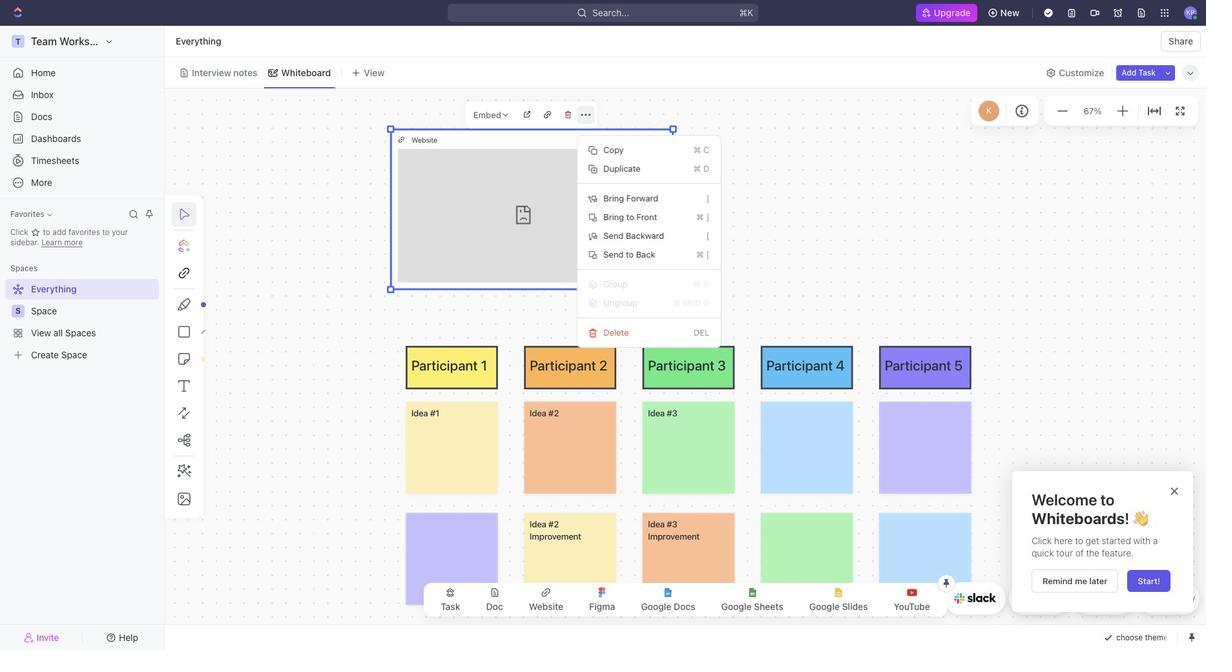 Task type: locate. For each thing, give the bounding box(es) containing it.
tree containing everything
[[5, 279, 159, 366]]

0 horizontal spatial view
[[31, 328, 51, 339]]

0 vertical spatial docs
[[31, 111, 52, 122]]

team workspace
[[31, 36, 113, 47]]

1 vertical spatial [
[[706, 249, 710, 260]]

bring down bring forward
[[604, 212, 624, 222]]

new
[[1001, 7, 1020, 18]]

⌘ down ⌘ ]
[[696, 249, 704, 260]]

click for click here to get started with a quick tour of the feature.
[[1032, 535, 1052, 546]]

click up "sidebar."
[[10, 227, 31, 237]]

1 vertical spatial task
[[441, 602, 460, 613]]

1 horizontal spatial google
[[721, 602, 752, 613]]

2 [ from the top
[[706, 249, 710, 260]]

task inside button
[[441, 602, 460, 613]]

1 horizontal spatial everything link
[[173, 34, 225, 49]]

2 ] from the top
[[706, 212, 710, 222]]

0 vertical spatial click
[[10, 227, 31, 237]]

1 vertical spatial bring
[[604, 212, 624, 222]]

2 horizontal spatial google
[[809, 602, 840, 613]]

0 vertical spatial task
[[1139, 68, 1156, 77]]

⌘ left d
[[694, 163, 701, 174]]

space down view all spaces link
[[61, 350, 87, 361]]

youtube button
[[884, 587, 941, 613]]

1 google from the left
[[641, 602, 672, 613]]

csv
[[1181, 595, 1196, 604]]

1 send from the top
[[604, 231, 624, 241]]

help
[[119, 632, 138, 643]]

everything
[[176, 36, 221, 47], [31, 284, 77, 295]]

add task button
[[1117, 65, 1161, 80]]

start!
[[1138, 576, 1160, 587]]

0 horizontal spatial click
[[10, 227, 31, 237]]

docs inside sidebar navigation
[[31, 111, 52, 122]]

1 vertical spatial click
[[1032, 535, 1052, 546]]

1 horizontal spatial docs
[[674, 602, 696, 613]]

send backward
[[604, 231, 664, 241]]

sheets
[[754, 602, 784, 613]]

invite user image
[[24, 632, 34, 644]]

learn
[[41, 238, 62, 247]]

c
[[704, 145, 710, 155]]

&
[[1174, 595, 1179, 604]]

to up whiteboards
[[1101, 491, 1115, 509]]

space right space, , element
[[31, 306, 57, 317]]

dashboards link
[[5, 129, 159, 149]]

everything link up space link
[[5, 279, 156, 300]]

space link
[[31, 301, 156, 322]]

1 horizontal spatial website
[[529, 602, 564, 613]]

add task
[[1122, 68, 1156, 77]]

to left back on the right top of page
[[626, 249, 634, 260]]

docs inside button
[[674, 602, 696, 613]]

] up ⌘ [
[[706, 212, 710, 222]]

2 send from the top
[[604, 249, 624, 260]]

click inside sidebar navigation
[[10, 227, 31, 237]]

1 vertical spatial everything link
[[5, 279, 156, 300]]

forward
[[626, 193, 658, 204]]

view for view all spaces
[[31, 328, 51, 339]]

1 vertical spatial everything
[[31, 284, 77, 295]]

upgrade
[[934, 7, 971, 18]]

customize
[[1059, 67, 1104, 78]]

⌘ [
[[696, 249, 710, 260]]

send to back
[[604, 249, 655, 260]]

get
[[1086, 535, 1100, 546]]

1 vertical spatial spaces
[[65, 328, 96, 339]]

favorites
[[10, 209, 44, 219]]

⌘ ]
[[696, 212, 710, 222]]

0 vertical spatial view
[[364, 67, 385, 78]]

0 horizontal spatial docs
[[31, 111, 52, 122]]

⌘ for ⌘ c
[[694, 145, 701, 155]]

⌘
[[694, 145, 701, 155], [694, 163, 701, 174], [696, 212, 704, 222], [696, 249, 704, 260]]

google left the sheets at the bottom right
[[721, 602, 752, 613]]

google docs button
[[631, 587, 706, 613]]

del
[[694, 328, 710, 338]]

view button
[[347, 64, 389, 82]]

×
[[1170, 481, 1179, 499]]

0 vertical spatial ]
[[706, 193, 710, 204]]

spaces up create space link
[[65, 328, 96, 339]]

google right figma
[[641, 602, 672, 613]]

task button
[[430, 587, 471, 613]]

0 horizontal spatial spaces
[[10, 264, 38, 273]]

bring up bring to front
[[604, 193, 624, 204]]

1 horizontal spatial click
[[1032, 535, 1052, 546]]

website
[[412, 136, 437, 144], [529, 602, 564, 613]]

doc
[[486, 602, 503, 613]]

67%
[[1084, 106, 1102, 116]]

]
[[706, 193, 710, 204], [706, 212, 710, 222]]

0 vertical spatial everything
[[176, 36, 221, 47]]

to up 'learn'
[[43, 227, 50, 237]]

quick
[[1032, 548, 1054, 559]]

1 vertical spatial space
[[61, 350, 87, 361]]

] up ⌘ ]
[[706, 193, 710, 204]]

1 vertical spatial ]
[[706, 212, 710, 222]]

0 horizontal spatial google
[[641, 602, 672, 613]]

sidebar navigation
[[0, 26, 167, 651]]

view
[[364, 67, 385, 78], [31, 328, 51, 339]]

tree
[[5, 279, 159, 366]]

view inside view all spaces link
[[31, 328, 51, 339]]

send
[[604, 231, 624, 241], [604, 249, 624, 260]]

1 vertical spatial docs
[[674, 602, 696, 613]]

1 vertical spatial website
[[529, 602, 564, 613]]

3 google from the left
[[809, 602, 840, 613]]

everything link up interview
[[173, 34, 225, 49]]

2 google from the left
[[721, 602, 752, 613]]

1 horizontal spatial task
[[1139, 68, 1156, 77]]

with
[[1134, 535, 1151, 546]]

me
[[1075, 576, 1087, 587]]

⌘ up ⌘ [
[[696, 212, 704, 222]]

task right add on the right top
[[1139, 68, 1156, 77]]

dialog
[[1013, 472, 1193, 612]]

timesheets
[[31, 155, 79, 166]]

0 vertical spatial bring
[[604, 193, 624, 204]]

everything up interview
[[176, 36, 221, 47]]

2 bring from the top
[[604, 212, 624, 222]]

bring
[[604, 193, 624, 204], [604, 212, 624, 222]]

to left your
[[102, 227, 110, 237]]

google sheets
[[721, 602, 784, 613]]

[
[[706, 231, 710, 241], [706, 249, 710, 260]]

⌘ for ⌘ d
[[694, 163, 701, 174]]

youtube
[[894, 602, 930, 613]]

embed
[[473, 110, 501, 120]]

space
[[31, 306, 57, 317], [61, 350, 87, 361]]

doc button
[[476, 587, 514, 613]]

duplicate
[[604, 163, 641, 174]]

task left doc
[[441, 602, 460, 613]]

figma button
[[579, 587, 626, 613]]

to add favorites to your sidebar.
[[10, 227, 128, 247]]

0 horizontal spatial website
[[412, 136, 437, 144]]

to up of
[[1075, 535, 1084, 546]]

embed button
[[471, 107, 512, 123]]

google left slides
[[809, 602, 840, 613]]

bring forward
[[604, 193, 658, 204]]

spaces down "sidebar."
[[10, 264, 38, 273]]

view all spaces
[[31, 328, 96, 339]]

0 vertical spatial website
[[412, 136, 437, 144]]

send up send to back
[[604, 231, 624, 241]]

view inside view button
[[364, 67, 385, 78]]

slides
[[842, 602, 868, 613]]

1 bring from the top
[[604, 193, 624, 204]]

1 horizontal spatial view
[[364, 67, 385, 78]]

click
[[10, 227, 31, 237], [1032, 535, 1052, 546]]

0 horizontal spatial task
[[441, 602, 460, 613]]

⌘ left c
[[694, 145, 701, 155]]

remind
[[1043, 576, 1073, 587]]

invite
[[37, 632, 59, 643]]

0 horizontal spatial space
[[31, 306, 57, 317]]

new button
[[983, 3, 1027, 23]]

send down send backward
[[604, 249, 624, 260]]

google for google slides
[[809, 602, 840, 613]]

everything up all
[[31, 284, 77, 295]]

1 vertical spatial send
[[604, 249, 624, 260]]

0 vertical spatial send
[[604, 231, 624, 241]]

click up quick
[[1032, 535, 1052, 546]]

0 horizontal spatial everything
[[31, 284, 77, 295]]

home
[[31, 67, 56, 78]]

share
[[1169, 36, 1193, 47]]

0 vertical spatial [
[[706, 231, 710, 241]]

add
[[1122, 68, 1137, 77]]

docs link
[[5, 107, 159, 127]]

t
[[16, 37, 21, 46]]

0 horizontal spatial everything link
[[5, 279, 156, 300]]

learn more link
[[41, 238, 83, 247]]

to left front
[[626, 212, 634, 222]]

click inside click here to get started with a quick tour of the feature.
[[1032, 535, 1052, 546]]

favorites button
[[5, 207, 57, 222]]

1 vertical spatial view
[[31, 328, 51, 339]]

google for google docs
[[641, 602, 672, 613]]

website inside the website button
[[529, 602, 564, 613]]

⌘ for ⌘ [
[[696, 249, 704, 260]]



Task type: describe. For each thing, give the bounding box(es) containing it.
bring for bring forward
[[604, 193, 624, 204]]

help button
[[86, 629, 159, 647]]

kp button
[[1181, 3, 1201, 23]]

⌘ d
[[694, 163, 710, 174]]

view button
[[347, 58, 456, 88]]

interview
[[192, 67, 231, 78]]

to inside the welcome to whiteboards ! 👋
[[1101, 491, 1115, 509]]

of
[[1076, 548, 1084, 559]]

bring for bring to front
[[604, 212, 624, 222]]

workspace
[[60, 36, 113, 47]]

learn more
[[41, 238, 83, 247]]

welcome
[[1032, 491, 1097, 509]]

more
[[31, 177, 52, 188]]

google docs
[[641, 602, 696, 613]]

more button
[[5, 173, 159, 193]]

notes
[[234, 67, 257, 78]]

invite button
[[5, 629, 78, 647]]

⌘ c
[[694, 145, 710, 155]]

to inside click here to get started with a quick tour of the feature.
[[1075, 535, 1084, 546]]

space, , element
[[12, 305, 25, 318]]

1 horizontal spatial spaces
[[65, 328, 96, 339]]

sidebar.
[[10, 238, 39, 247]]

create
[[31, 350, 59, 361]]

excel
[[1154, 595, 1172, 604]]

view for view
[[364, 67, 385, 78]]

0 vertical spatial spaces
[[10, 264, 38, 273]]

whiteboard link
[[279, 64, 331, 82]]

0 vertical spatial everything link
[[173, 34, 225, 49]]

website button
[[519, 587, 574, 613]]

excel & csv
[[1154, 595, 1196, 604]]

⌘ for ⌘ ]
[[696, 212, 704, 222]]

google for google sheets
[[721, 602, 752, 613]]

tour
[[1057, 548, 1073, 559]]

dashboards
[[31, 133, 81, 144]]

bring to front
[[604, 212, 657, 222]]

create space
[[31, 350, 87, 361]]

back
[[636, 249, 655, 260]]

1 ] from the top
[[706, 193, 710, 204]]

add
[[53, 227, 66, 237]]

send for send backward
[[604, 231, 624, 241]]

here
[[1054, 535, 1073, 546]]

!
[[1125, 510, 1130, 528]]

inbox
[[31, 89, 54, 100]]

1 [ from the top
[[706, 231, 710, 241]]

customize button
[[1042, 64, 1108, 82]]

whiteboards
[[1032, 510, 1125, 528]]

more
[[64, 238, 83, 247]]

d
[[703, 163, 710, 174]]

google sheets button
[[711, 587, 794, 613]]

favorites
[[69, 227, 100, 237]]

k
[[987, 105, 992, 116]]

upgrade link
[[916, 4, 977, 22]]

your
[[112, 227, 128, 237]]

started
[[1102, 535, 1131, 546]]

figma
[[589, 602, 615, 613]]

all
[[54, 328, 63, 339]]

start! button
[[1128, 570, 1171, 592]]

1 horizontal spatial space
[[61, 350, 87, 361]]

backward
[[626, 231, 664, 241]]

help button
[[86, 629, 159, 647]]

front
[[637, 212, 657, 222]]

dialog containing ×
[[1013, 472, 1193, 612]]

home link
[[5, 63, 159, 83]]

timesheets link
[[5, 151, 159, 171]]

create space link
[[5, 345, 156, 366]]

google slides button
[[799, 587, 878, 613]]

the
[[1086, 548, 1100, 559]]

a
[[1153, 535, 1158, 546]]

⌘k
[[739, 7, 753, 18]]

tree inside sidebar navigation
[[5, 279, 159, 366]]

interview notes
[[192, 67, 257, 78]]

later
[[1090, 576, 1108, 587]]

whiteboard
[[281, 67, 331, 78]]

task inside button
[[1139, 68, 1156, 77]]

search...
[[593, 7, 629, 18]]

team workspace, , element
[[12, 35, 25, 48]]

send for send to back
[[604, 249, 624, 260]]

share button
[[1161, 31, 1201, 52]]

s
[[15, 306, 21, 316]]

remind me later
[[1043, 576, 1108, 587]]

interview notes link
[[189, 64, 257, 82]]

google slides
[[809, 602, 868, 613]]

remind me later button
[[1032, 570, 1119, 593]]

excel & csv link
[[1139, 583, 1200, 615]]

click for click
[[10, 227, 31, 237]]

× button
[[1170, 481, 1179, 499]]

👋
[[1133, 510, 1149, 528]]

67% button
[[1081, 103, 1105, 119]]

feature.
[[1102, 548, 1134, 559]]

everything inside sidebar navigation
[[31, 284, 77, 295]]

view all spaces link
[[5, 323, 156, 344]]

1 horizontal spatial everything
[[176, 36, 221, 47]]

0 vertical spatial space
[[31, 306, 57, 317]]

welcome to whiteboards ! 👋
[[1032, 491, 1149, 528]]

click here to get started with a quick tour of the feature.
[[1032, 535, 1161, 559]]



Task type: vqa. For each thing, say whether or not it's contained in the screenshot.


